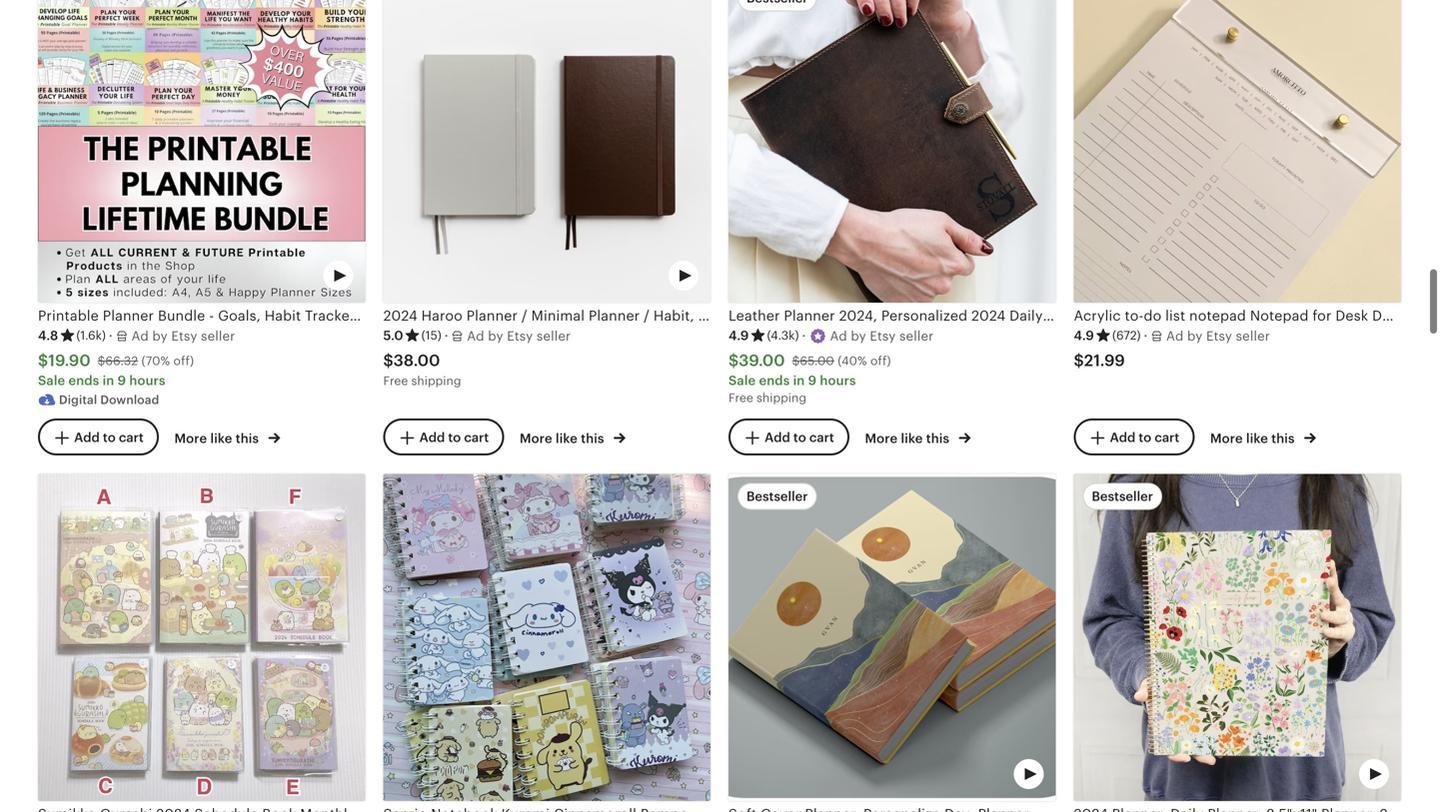 Task type: vqa. For each thing, say whether or not it's contained in the screenshot.
Small
no



Task type: locate. For each thing, give the bounding box(es) containing it.
2 9 from the left
[[808, 373, 817, 388]]

3 more like this from the left
[[865, 431, 953, 446]]

add to cart button down digital download
[[38, 419, 159, 456]]

to for (672)
[[1139, 431, 1152, 445]]

add to cart
[[74, 431, 144, 445], [419, 431, 489, 445], [765, 431, 834, 445], [1110, 431, 1180, 445]]

(672)
[[1112, 329, 1141, 342]]

1 off) from the left
[[173, 354, 194, 368]]

add to cart button down $ 38.00 free shipping
[[383, 419, 504, 456]]

1 horizontal spatial off)
[[871, 354, 891, 368]]

·
[[109, 329, 113, 344], [445, 329, 449, 344], [802, 329, 806, 344], [1144, 329, 1148, 344]]

0 horizontal spatial off)
[[173, 354, 194, 368]]

ends down '39.00' at the right top
[[759, 373, 790, 388]]

to for (4.3k)
[[794, 431, 806, 445]]

sale down the 19.90
[[38, 373, 65, 388]]

4 like from the left
[[1246, 431, 1268, 446]]

1 add from the left
[[74, 431, 100, 445]]

0 horizontal spatial bestseller link
[[729, 474, 1056, 813]]

in for 19.90
[[103, 373, 114, 388]]

1 4.9 from the left
[[729, 329, 749, 344]]

4 to from the left
[[1139, 431, 1152, 445]]

· for (15)
[[445, 329, 449, 344]]

3 to from the left
[[794, 431, 806, 445]]

4.8
[[38, 329, 58, 344]]

· right "(15)"
[[445, 329, 449, 344]]

add to cart for (4.3k)
[[765, 431, 834, 445]]

add to cart button down 21.99
[[1074, 419, 1195, 456]]

cart for (15)
[[464, 431, 489, 445]]

off)
[[173, 354, 194, 368], [871, 354, 891, 368]]

· right (1.6k)
[[109, 329, 113, 344]]

2 bestseller link from the left
[[1074, 474, 1401, 813]]

add down the digital
[[74, 431, 100, 445]]

1 · from the left
[[109, 329, 113, 344]]

4 add to cart from the left
[[1110, 431, 1180, 445]]

0 vertical spatial shipping
[[411, 374, 461, 388]]

ends up the digital
[[68, 373, 99, 388]]

9 down 66.32
[[118, 373, 126, 388]]

1 horizontal spatial 9
[[808, 373, 817, 388]]

2 like from the left
[[556, 431, 578, 446]]

add to cart down $ 39.00 $ 65.00 (40% off) sale ends in 9 hours free shipping
[[765, 431, 834, 445]]

1 add to cart from the left
[[74, 431, 144, 445]]

1 horizontal spatial in
[[793, 373, 805, 388]]

0 horizontal spatial 4.9
[[729, 329, 749, 344]]

38.00
[[394, 352, 440, 370]]

this
[[236, 431, 259, 446], [581, 431, 604, 446], [926, 431, 950, 446], [1272, 431, 1295, 446]]

$ inside $ 38.00 free shipping
[[383, 352, 394, 370]]

more like this link for (15)
[[520, 427, 626, 448]]

9 down '65.00'
[[808, 373, 817, 388]]

5.0
[[383, 329, 403, 344]]

3 add to cart from the left
[[765, 431, 834, 445]]

in inside $ 39.00 $ 65.00 (40% off) sale ends in 9 hours free shipping
[[793, 373, 805, 388]]

1 more like this from the left
[[174, 431, 262, 446]]

more like this link for (4.3k)
[[865, 427, 971, 448]]

product video element for 2024 planner, daily planner, 8.5"x11" planner, 2024 calendar, large planner, january-december planner, garden party image
[[1074, 474, 1401, 802]]

ends inside $ 19.90 $ 66.32 (70% off) sale ends in 9 hours
[[68, 373, 99, 388]]

$ 19.90 $ 66.32 (70% off) sale ends in 9 hours
[[38, 352, 194, 388]]

more
[[174, 431, 207, 446], [520, 431, 552, 446], [865, 431, 898, 446], [1210, 431, 1243, 446]]

add for (15)
[[419, 431, 445, 445]]

3 add to cart button from the left
[[729, 419, 849, 456]]

$ for 19.90
[[38, 352, 48, 370]]

sale for 19.90
[[38, 373, 65, 388]]

bestseller
[[747, 489, 808, 504], [1092, 489, 1153, 504]]

$
[[38, 352, 48, 370], [383, 352, 394, 370], [729, 352, 739, 370], [1074, 352, 1084, 370], [98, 354, 105, 368], [792, 354, 800, 368]]

to
[[103, 431, 116, 445], [448, 431, 461, 445], [794, 431, 806, 445], [1139, 431, 1152, 445]]

hours
[[129, 373, 166, 388], [820, 373, 856, 388]]

leather planner 2024, personalized 2024 daily planner, planner cover refillable, productivity planner, blank time planner image
[[729, 0, 1056, 303]]

add to cart button down $ 39.00 $ 65.00 (40% off) sale ends in 9 hours free shipping
[[729, 419, 849, 456]]

2 in from the left
[[793, 373, 805, 388]]

1 sale from the left
[[38, 373, 65, 388]]

this for (672)
[[1272, 431, 1295, 446]]

sale inside $ 19.90 $ 66.32 (70% off) sale ends in 9 hours
[[38, 373, 65, 388]]

add to cart button for (1.6k)
[[38, 419, 159, 456]]

2 hours from the left
[[820, 373, 856, 388]]

free down 38.00
[[383, 374, 408, 388]]

2 add to cart button from the left
[[383, 419, 504, 456]]

off) inside $ 19.90 $ 66.32 (70% off) sale ends in 9 hours
[[173, 354, 194, 368]]

4.9 for (4.3k)
[[729, 329, 749, 344]]

2024 haroo planner / minimal planner / habit, gratitude, mood tracker / monthly / weekly / daily planner / agenda / productivity planner image
[[383, 0, 711, 303]]

9 inside $ 19.90 $ 66.32 (70% off) sale ends in 9 hours
[[118, 373, 126, 388]]

4 more like this from the left
[[1210, 431, 1298, 446]]

3 cart from the left
[[809, 431, 834, 445]]

1 horizontal spatial shipping
[[757, 391, 807, 405]]

1 horizontal spatial bestseller
[[1092, 489, 1153, 504]]

0 horizontal spatial ends
[[68, 373, 99, 388]]

off) right (40%
[[871, 354, 891, 368]]

$ 39.00 $ 65.00 (40% off) sale ends in 9 hours free shipping
[[729, 352, 891, 405]]

0 horizontal spatial in
[[103, 373, 114, 388]]

1 in from the left
[[103, 373, 114, 388]]

2 this from the left
[[581, 431, 604, 446]]

hours for 39.00
[[820, 373, 856, 388]]

3 more from the left
[[865, 431, 898, 446]]

0 horizontal spatial shipping
[[411, 374, 461, 388]]

add
[[74, 431, 100, 445], [419, 431, 445, 445], [765, 431, 790, 445], [1110, 431, 1136, 445]]

1 horizontal spatial ends
[[759, 373, 790, 388]]

2 more from the left
[[520, 431, 552, 446]]

2 cart from the left
[[464, 431, 489, 445]]

1 add to cart button from the left
[[38, 419, 159, 456]]

free down '39.00' at the right top
[[729, 391, 754, 405]]

1 to from the left
[[103, 431, 116, 445]]

more like this link
[[174, 427, 280, 448], [520, 427, 626, 448], [865, 427, 971, 448], [1210, 427, 1316, 448]]

hours inside $ 19.90 $ 66.32 (70% off) sale ends in 9 hours
[[129, 373, 166, 388]]

ends inside $ 39.00 $ 65.00 (40% off) sale ends in 9 hours free shipping
[[759, 373, 790, 388]]

off) for 19.90
[[173, 354, 194, 368]]

2 off) from the left
[[871, 354, 891, 368]]

in down '65.00'
[[793, 373, 805, 388]]

· for (1.6k)
[[109, 329, 113, 344]]

0 horizontal spatial bestseller
[[747, 489, 808, 504]]

4 more like this link from the left
[[1210, 427, 1316, 448]]

add to cart button for (672)
[[1074, 419, 1195, 456]]

shipping down '39.00' at the right top
[[757, 391, 807, 405]]

1 like from the left
[[210, 431, 232, 446]]

3 add from the left
[[765, 431, 790, 445]]

1 cart from the left
[[119, 431, 144, 445]]

add down $ 39.00 $ 65.00 (40% off) sale ends in 9 hours free shipping
[[765, 431, 790, 445]]

(15)
[[421, 329, 442, 342]]

4.9 up '39.00' at the right top
[[729, 329, 749, 344]]

1 bestseller from the left
[[747, 489, 808, 504]]

4 add from the left
[[1110, 431, 1136, 445]]

shipping down 38.00
[[411, 374, 461, 388]]

$ 21.99
[[1074, 352, 1125, 370]]

more for (15)
[[520, 431, 552, 446]]

0 horizontal spatial free
[[383, 374, 408, 388]]

1 vertical spatial free
[[729, 391, 754, 405]]

1 horizontal spatial bestseller link
[[1074, 474, 1401, 813]]

add to cart button for (15)
[[383, 419, 504, 456]]

1 horizontal spatial hours
[[820, 373, 856, 388]]

39.00
[[739, 352, 785, 370]]

sale inside $ 39.00 $ 65.00 (40% off) sale ends in 9 hours free shipping
[[729, 373, 756, 388]]

add down 21.99
[[1110, 431, 1136, 445]]

like for (672)
[[1246, 431, 1268, 446]]

1 more from the left
[[174, 431, 207, 446]]

digital
[[59, 393, 97, 407]]

2024 planner, daily planner, 8.5"x11" planner, 2024 calendar, large planner, january-december planner, garden party image
[[1074, 474, 1401, 802]]

1 horizontal spatial free
[[729, 391, 754, 405]]

sale
[[38, 373, 65, 388], [729, 373, 756, 388]]

add to cart for (15)
[[419, 431, 489, 445]]

65.00
[[800, 354, 834, 368]]

3 · from the left
[[802, 329, 806, 344]]

1 9 from the left
[[118, 373, 126, 388]]

2 bestseller from the left
[[1092, 489, 1153, 504]]

4 · from the left
[[1144, 329, 1148, 344]]

add to cart down $ 38.00 free shipping
[[419, 431, 489, 445]]

hours inside $ 39.00 $ 65.00 (40% off) sale ends in 9 hours free shipping
[[820, 373, 856, 388]]

in
[[103, 373, 114, 388], [793, 373, 805, 388]]

2 sale from the left
[[729, 373, 756, 388]]

sanrio notebook kuromi cinnamoroll pompompurin my melody daily weekly planner agenda weekly stationery office school supplies image
[[383, 474, 711, 802]]

· right the (672)
[[1144, 329, 1148, 344]]

printable planner bundle - goals, habit trackers, growth mindset, self care, journal prompts, weekly calendars, daily routine, happy planner image
[[38, 0, 365, 303]]

66.32
[[105, 354, 138, 368]]

2 ends from the left
[[759, 373, 790, 388]]

soft cover planner, personalize day ,planner, planner 2024 ,eco friendly, hourly planner ,2024 hourly planner book, gratitude diary 2024 image
[[729, 474, 1056, 802]]

in for 39.00
[[793, 373, 805, 388]]

add down $ 38.00 free shipping
[[419, 431, 445, 445]]

1 this from the left
[[236, 431, 259, 446]]

bestseller link
[[729, 474, 1056, 813], [1074, 474, 1401, 813]]

$ 38.00 free shipping
[[383, 352, 461, 388]]

free
[[383, 374, 408, 388], [729, 391, 754, 405]]

ends
[[68, 373, 99, 388], [759, 373, 790, 388]]

3 this from the left
[[926, 431, 950, 446]]

1 horizontal spatial 4.9
[[1074, 329, 1094, 344]]

2 4.9 from the left
[[1074, 329, 1094, 344]]

2 more like this from the left
[[520, 431, 608, 446]]

9
[[118, 373, 126, 388], [808, 373, 817, 388]]

0 horizontal spatial hours
[[129, 373, 166, 388]]

2 · from the left
[[445, 329, 449, 344]]

4.9 up $ 21.99
[[1074, 329, 1094, 344]]

product video element for the soft cover planner, personalize day ,planner, planner 2024 ,eco friendly, hourly planner ,2024 hourly planner book, gratitude diary 2024 image
[[729, 474, 1056, 802]]

like
[[210, 431, 232, 446], [556, 431, 578, 446], [901, 431, 923, 446], [1246, 431, 1268, 446]]

2 add to cart from the left
[[419, 431, 489, 445]]

product video element
[[38, 0, 365, 303], [383, 0, 711, 303], [729, 474, 1056, 802], [1074, 474, 1401, 802]]

hours down (40%
[[820, 373, 856, 388]]

add to cart button
[[38, 419, 159, 456], [383, 419, 504, 456], [729, 419, 849, 456], [1074, 419, 1195, 456]]

1 horizontal spatial sale
[[729, 373, 756, 388]]

cart
[[119, 431, 144, 445], [464, 431, 489, 445], [809, 431, 834, 445], [1155, 431, 1180, 445]]

sale down '39.00' at the right top
[[729, 373, 756, 388]]

2 more like this link from the left
[[520, 427, 626, 448]]

4 add to cart button from the left
[[1074, 419, 1195, 456]]

9 inside $ 39.00 $ 65.00 (40% off) sale ends in 9 hours free shipping
[[808, 373, 817, 388]]

off) right (70%
[[173, 354, 194, 368]]

9 for 39.00
[[808, 373, 817, 388]]

off) inside $ 39.00 $ 65.00 (40% off) sale ends in 9 hours free shipping
[[871, 354, 891, 368]]

cart for (1.6k)
[[119, 431, 144, 445]]

0 vertical spatial free
[[383, 374, 408, 388]]

more like this for (1.6k)
[[174, 431, 262, 446]]

3 more like this link from the left
[[865, 427, 971, 448]]

to for (1.6k)
[[103, 431, 116, 445]]

1 more like this link from the left
[[174, 427, 280, 448]]

download
[[100, 393, 159, 407]]

3 like from the left
[[901, 431, 923, 446]]

0 horizontal spatial sale
[[38, 373, 65, 388]]

more like this
[[174, 431, 262, 446], [520, 431, 608, 446], [865, 431, 953, 446], [1210, 431, 1298, 446]]

2 add from the left
[[419, 431, 445, 445]]

1 hours from the left
[[129, 373, 166, 388]]

1 ends from the left
[[68, 373, 99, 388]]

4 more from the left
[[1210, 431, 1243, 446]]

shipping
[[411, 374, 461, 388], [757, 391, 807, 405]]

· right (4.3k)
[[802, 329, 806, 344]]

add to cart down 21.99
[[1110, 431, 1180, 445]]

hours down (70%
[[129, 373, 166, 388]]

4 this from the left
[[1272, 431, 1295, 446]]

1 vertical spatial shipping
[[757, 391, 807, 405]]

add to cart down digital download
[[74, 431, 144, 445]]

(70%
[[141, 354, 170, 368]]

4 cart from the left
[[1155, 431, 1180, 445]]

in inside $ 19.90 $ 66.32 (70% off) sale ends in 9 hours
[[103, 373, 114, 388]]

shipping inside $ 38.00 free shipping
[[411, 374, 461, 388]]

in up digital download
[[103, 373, 114, 388]]

2 to from the left
[[448, 431, 461, 445]]

like for (4.3k)
[[901, 431, 923, 446]]

0 horizontal spatial 9
[[118, 373, 126, 388]]

add for (672)
[[1110, 431, 1136, 445]]

ends for 39.00
[[759, 373, 790, 388]]

4.9
[[729, 329, 749, 344], [1074, 329, 1094, 344]]



Task type: describe. For each thing, give the bounding box(es) containing it.
19.90
[[48, 352, 91, 370]]

9 for 19.90
[[118, 373, 126, 388]]

4.9 for (672)
[[1074, 329, 1094, 344]]

product video element for 2024 haroo planner / minimal planner / habit, gratitude, mood tracker / monthly / weekly / daily planner / agenda / productivity planner image
[[383, 0, 711, 303]]

to for (15)
[[448, 431, 461, 445]]

ends for 19.90
[[68, 373, 99, 388]]

bestseller for product video element related to 2024 planner, daily planner, 8.5"x11" planner, 2024 calendar, large planner, january-december planner, garden party image
[[1092, 489, 1153, 504]]

bestseller for the soft cover planner, personalize day ,planner, planner 2024 ,eco friendly, hourly planner ,2024 hourly planner book, gratitude diary 2024 image product video element
[[747, 489, 808, 504]]

more like this for (15)
[[520, 431, 608, 446]]

like for (1.6k)
[[210, 431, 232, 446]]

$ for 39.00
[[729, 352, 739, 370]]

acrylic to-do list notepad notepad for desk daily planning, office supplies stationary aesthetic, minimalist desk accessories, clear notepad image
[[1074, 0, 1401, 303]]

· for (4.3k)
[[802, 329, 806, 344]]

add to cart for (672)
[[1110, 431, 1180, 445]]

add for (4.3k)
[[765, 431, 790, 445]]

more like this for (4.3k)
[[865, 431, 953, 446]]

cart for (672)
[[1155, 431, 1180, 445]]

free inside $ 39.00 $ 65.00 (40% off) sale ends in 9 hours free shipping
[[729, 391, 754, 405]]

(40%
[[838, 354, 867, 368]]

21.99
[[1084, 352, 1125, 370]]

more like this link for (672)
[[1210, 427, 1316, 448]]

free inside $ 38.00 free shipping
[[383, 374, 408, 388]]

more for (1.6k)
[[174, 431, 207, 446]]

$ for 38.00
[[383, 352, 394, 370]]

this for (15)
[[581, 431, 604, 446]]

(4.3k)
[[767, 329, 799, 342]]

$ for 21.99
[[1074, 352, 1084, 370]]

cart for (4.3k)
[[809, 431, 834, 445]]

hours for 19.90
[[129, 373, 166, 388]]

more for (672)
[[1210, 431, 1243, 446]]

sale for 39.00
[[729, 373, 756, 388]]

product video element for printable planner bundle - goals, habit trackers, growth mindset, self care, journal prompts, weekly calendars, daily routine, happy planner image
[[38, 0, 365, 303]]

this for (1.6k)
[[236, 431, 259, 446]]

1 bestseller link from the left
[[729, 474, 1056, 813]]

add for (1.6k)
[[74, 431, 100, 445]]

shipping inside $ 39.00 $ 65.00 (40% off) sale ends in 9 hours free shipping
[[757, 391, 807, 405]]

more like this link for (1.6k)
[[174, 427, 280, 448]]

this for (4.3k)
[[926, 431, 950, 446]]

like for (15)
[[556, 431, 578, 446]]

add to cart for (1.6k)
[[74, 431, 144, 445]]

(1.6k)
[[76, 329, 106, 342]]

more like this for (672)
[[1210, 431, 1298, 446]]

· for (672)
[[1144, 329, 1148, 344]]

digital download
[[59, 393, 159, 407]]

sumikko gurashi 2024 schedule book monthly weekly planner calendar book office agenda journal notebook stationery back to school gift image
[[38, 474, 365, 802]]

more for (4.3k)
[[865, 431, 898, 446]]

off) for 39.00
[[871, 354, 891, 368]]

add to cart button for (4.3k)
[[729, 419, 849, 456]]



